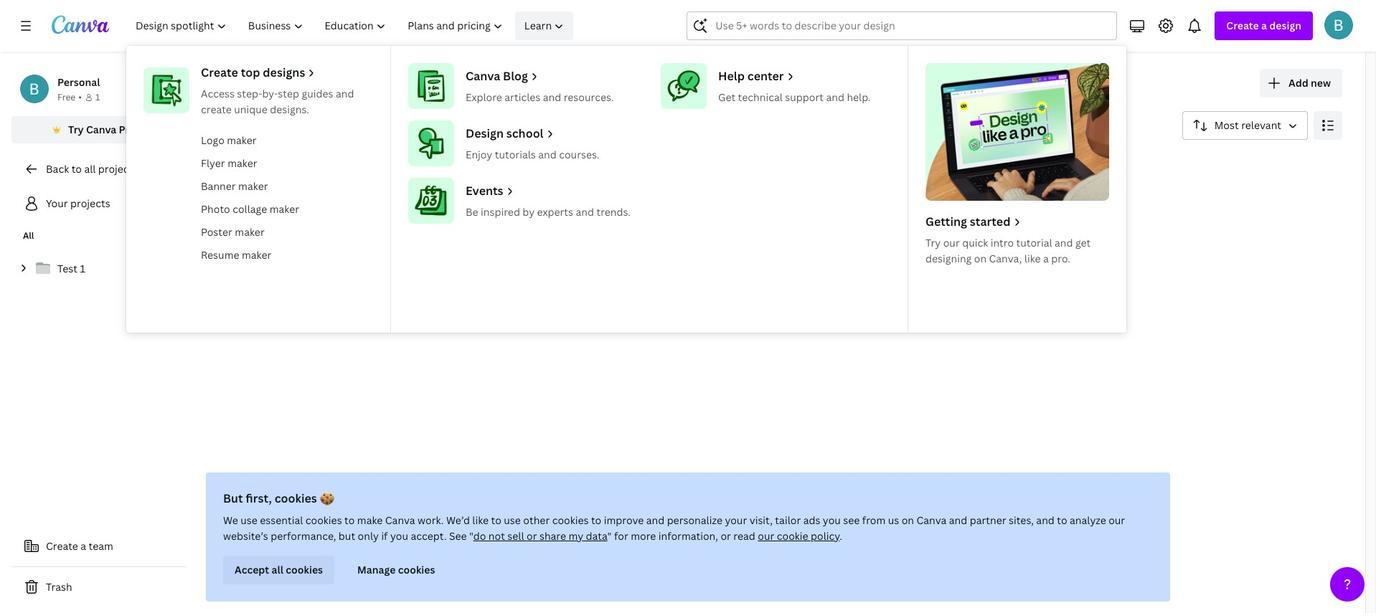 Task type: locate. For each thing, give the bounding box(es) containing it.
your up the create
[[198, 68, 251, 99]]

0 horizontal spatial all
[[23, 230, 34, 242]]

0 vertical spatial you
[[823, 514, 841, 527]]

you right if
[[390, 530, 408, 543]]

our cookie policy link
[[758, 530, 840, 543]]

🍪
[[320, 491, 334, 507]]

accept.
[[411, 530, 447, 543]]

try up designing on the top right of page
[[926, 236, 941, 250]]

most relevant
[[1215, 118, 1282, 132]]

or right sell
[[527, 530, 537, 543]]

you up policy
[[823, 514, 841, 527]]

your projects
[[198, 68, 351, 99], [46, 197, 110, 210]]

1 or from the left
[[527, 530, 537, 543]]

accept all cookies
[[235, 563, 323, 577]]

0 horizontal spatial all
[[84, 162, 96, 176]]

0 horizontal spatial try
[[68, 123, 84, 136]]

1 vertical spatial try
[[926, 236, 941, 250]]

0 horizontal spatial "
[[469, 530, 473, 543]]

inspired
[[481, 205, 520, 219]]

a
[[1262, 19, 1267, 32], [1043, 252, 1049, 265], [81, 540, 86, 553]]

or left read
[[721, 530, 731, 543]]

1 vertical spatial on
[[902, 514, 914, 527]]

use
[[241, 514, 258, 527], [504, 514, 521, 527]]

0 horizontal spatial your
[[46, 197, 68, 210]]

most
[[1215, 118, 1239, 132]]

create left design
[[1227, 19, 1259, 32]]

maker up flyer maker
[[227, 133, 257, 147]]

1 horizontal spatial your projects
[[198, 68, 351, 99]]

tutorial
[[1016, 236, 1052, 250]]

blog
[[503, 68, 528, 84]]

cookies down accept.
[[398, 563, 435, 577]]

create left team
[[46, 540, 78, 553]]

1 horizontal spatial on
[[974, 252, 987, 265]]

2 horizontal spatial create
[[1227, 19, 1259, 32]]

0 horizontal spatial like
[[472, 514, 489, 527]]

read
[[734, 530, 755, 543]]

we use essential cookies to make canva work. we'd like to use other cookies to improve and personalize your visit, tailor ads you see from us on canva and partner sites, and to analyze our website's performance, but only if you accept. see "
[[223, 514, 1125, 543]]

our down the visit, on the bottom of the page
[[758, 530, 774, 543]]

canva inside learn menu
[[466, 68, 500, 84]]

first,
[[246, 491, 272, 507]]

0 horizontal spatial our
[[758, 530, 774, 543]]

a for design
[[1262, 19, 1267, 32]]

like up the do
[[472, 514, 489, 527]]

banner
[[201, 179, 236, 193]]

1 vertical spatial you
[[390, 530, 408, 543]]

1 right test
[[80, 262, 85, 276]]

all inside the back to all projects link
[[84, 162, 96, 176]]

support
[[785, 90, 824, 104]]

to
[[71, 162, 82, 176], [344, 514, 355, 527], [491, 514, 501, 527], [591, 514, 601, 527], [1057, 514, 1067, 527]]

resume maker link
[[195, 244, 379, 267]]

1 horizontal spatial a
[[1043, 252, 1049, 265]]

0 vertical spatial try
[[68, 123, 84, 136]]

try inside try our quick intro tutorial and get designing on canva, like a pro.
[[926, 236, 941, 250]]

you
[[823, 514, 841, 527], [390, 530, 408, 543]]

create for create top designs
[[201, 65, 238, 80]]

a left pro.
[[1043, 252, 1049, 265]]

and up pro.
[[1055, 236, 1073, 250]]

1 horizontal spatial your
[[198, 68, 251, 99]]

1 vertical spatial like
[[472, 514, 489, 527]]

a inside button
[[81, 540, 86, 553]]

"
[[469, 530, 473, 543], [607, 530, 612, 543]]

1 vertical spatial a
[[1043, 252, 1049, 265]]

2 vertical spatial our
[[758, 530, 774, 543]]

projects up your projects link
[[98, 162, 138, 176]]

1 vertical spatial your
[[46, 197, 68, 210]]

1 vertical spatial create
[[201, 65, 238, 80]]

maker up photo collage maker in the left of the page
[[238, 179, 268, 193]]

learn button
[[516, 11, 574, 40]]

2 horizontal spatial a
[[1262, 19, 1267, 32]]

0 horizontal spatial a
[[81, 540, 86, 553]]

0 vertical spatial our
[[943, 236, 960, 250]]

images button
[[389, 151, 435, 179]]

but
[[223, 491, 243, 507]]

0 vertical spatial all
[[84, 162, 96, 176]]

flyer maker link
[[195, 152, 379, 175]]

and right articles
[[543, 90, 561, 104]]

projects down back to all projects
[[70, 197, 110, 210]]

1 horizontal spatial "
[[607, 530, 612, 543]]

we'd
[[446, 514, 470, 527]]

try canva pro button
[[11, 116, 187, 144]]

access
[[201, 87, 235, 100]]

or
[[527, 530, 537, 543], [721, 530, 731, 543]]

trends.
[[597, 205, 631, 219]]

do not sell or share my data link
[[473, 530, 607, 543]]

step
[[278, 87, 299, 100]]

" inside we use essential cookies to make canva work. we'd like to use other cookies to improve and personalize your visit, tailor ads you see from us on canva and partner sites, and to analyze our website's performance, but only if you accept. see "
[[469, 530, 473, 543]]

use up sell
[[504, 514, 521, 527]]

photo collage maker link
[[195, 198, 379, 221]]

try for try our quick intro tutorial and get designing on canva, like a pro.
[[926, 236, 941, 250]]

center
[[748, 68, 784, 84]]

designs.
[[270, 103, 309, 116]]

0 vertical spatial a
[[1262, 19, 1267, 32]]

images
[[395, 158, 429, 171]]

create top designs
[[201, 65, 305, 80]]

try inside try canva pro button
[[68, 123, 84, 136]]

1
[[95, 91, 100, 103], [80, 262, 85, 276]]

maker down collage at the top
[[235, 225, 265, 239]]

on down quick on the right top of the page
[[974, 252, 987, 265]]

all right back
[[84, 162, 96, 176]]

1 " from the left
[[469, 530, 473, 543]]

website's
[[223, 530, 268, 543]]

technical
[[738, 90, 783, 104]]

canva
[[466, 68, 500, 84], [86, 123, 116, 136], [385, 514, 415, 527], [917, 514, 947, 527]]

enjoy tutorials and courses.
[[466, 148, 600, 161]]

canva up explore
[[466, 68, 500, 84]]

and left the partner
[[949, 514, 967, 527]]

1 vertical spatial your projects
[[46, 197, 110, 210]]

by
[[523, 205, 535, 219]]

1 horizontal spatial all
[[272, 563, 283, 577]]

like down tutorial
[[1025, 252, 1041, 265]]

like inside try our quick intro tutorial and get designing on canva, like a pro.
[[1025, 252, 1041, 265]]

starred link
[[198, 226, 379, 278]]

1 horizontal spatial like
[[1025, 252, 1041, 265]]

0 vertical spatial your projects
[[198, 68, 351, 99]]

0 horizontal spatial or
[[527, 530, 537, 543]]

projects up designs.
[[255, 68, 351, 99]]

0 vertical spatial on
[[974, 252, 987, 265]]

1 horizontal spatial create
[[201, 65, 238, 80]]

performance,
[[271, 530, 336, 543]]

0 horizontal spatial create
[[46, 540, 78, 553]]

canva up if
[[385, 514, 415, 527]]

getting started
[[926, 214, 1011, 230]]

create for create a team
[[46, 540, 78, 553]]

1 use from the left
[[241, 514, 258, 527]]

to left analyze on the bottom of page
[[1057, 514, 1067, 527]]

if
[[381, 530, 388, 543]]

cookies up essential
[[275, 491, 317, 507]]

personalize
[[667, 514, 723, 527]]

1 horizontal spatial our
[[943, 236, 960, 250]]

2 horizontal spatial our
[[1109, 514, 1125, 527]]

0 vertical spatial like
[[1025, 252, 1041, 265]]

create inside button
[[46, 540, 78, 553]]

a left design
[[1262, 19, 1267, 32]]

partner
[[970, 514, 1006, 527]]

our inside we use essential cookies to make canva work. we'd like to use other cookies to improve and personalize your visit, tailor ads you see from us on canva and partner sites, and to analyze our website's performance, but only if you accept. see "
[[1109, 514, 1125, 527]]

None search field
[[687, 11, 1118, 40]]

0 horizontal spatial use
[[241, 514, 258, 527]]

" left for
[[607, 530, 612, 543]]

create a team button
[[11, 532, 187, 561]]

1 horizontal spatial 1
[[95, 91, 100, 103]]

maker down poster maker
[[242, 248, 272, 262]]

1 horizontal spatial or
[[721, 530, 731, 543]]

1 vertical spatial all
[[23, 230, 34, 242]]

work.
[[418, 514, 444, 527]]

your down back
[[46, 197, 68, 210]]

all right accept
[[272, 563, 283, 577]]

but
[[339, 530, 355, 543]]

1 vertical spatial our
[[1109, 514, 1125, 527]]

a inside dropdown button
[[1262, 19, 1267, 32]]

pro
[[119, 123, 136, 136]]

do
[[473, 530, 486, 543]]

2 vertical spatial create
[[46, 540, 78, 553]]

our right analyze on the bottom of page
[[1109, 514, 1125, 527]]

all
[[84, 162, 96, 176], [272, 563, 283, 577]]

our
[[943, 236, 960, 250], [1109, 514, 1125, 527], [758, 530, 774, 543]]

create up access
[[201, 65, 238, 80]]

maker up banner maker
[[228, 156, 257, 170]]

and right "guides"
[[336, 87, 354, 100]]

quick
[[962, 236, 988, 250]]

canva left pro on the left of the page
[[86, 123, 116, 136]]

maker for banner maker
[[238, 179, 268, 193]]

1 horizontal spatial try
[[926, 236, 941, 250]]

1 vertical spatial 1
[[80, 262, 85, 276]]

our up designing on the top right of page
[[943, 236, 960, 250]]

0 vertical spatial create
[[1227, 19, 1259, 32]]

1 horizontal spatial use
[[504, 514, 521, 527]]

visit,
[[750, 514, 773, 527]]

logo
[[201, 133, 224, 147]]

on right us
[[902, 514, 914, 527]]

manage
[[357, 563, 396, 577]]

use up "website's"
[[241, 514, 258, 527]]

1 vertical spatial all
[[272, 563, 283, 577]]

0 vertical spatial all
[[204, 158, 217, 171]]

0 horizontal spatial on
[[902, 514, 914, 527]]

0 horizontal spatial you
[[390, 530, 408, 543]]

create inside dropdown button
[[1227, 19, 1259, 32]]

access step-by-step guides and create unique designs.
[[201, 87, 354, 116]]

maker
[[227, 133, 257, 147], [228, 156, 257, 170], [238, 179, 268, 193], [270, 202, 299, 216], [235, 225, 265, 239], [242, 248, 272, 262]]

and left help.
[[826, 90, 845, 104]]

create inside learn menu
[[201, 65, 238, 80]]

like inside we use essential cookies to make canva work. we'd like to use other cookies to improve and personalize your visit, tailor ads you see from us on canva and partner sites, and to analyze our website's performance, but only if you accept. see "
[[472, 514, 489, 527]]

try down •
[[68, 123, 84, 136]]

2 vertical spatial a
[[81, 540, 86, 553]]

2 use from the left
[[504, 514, 521, 527]]

resume maker
[[201, 248, 272, 262]]

create
[[1227, 19, 1259, 32], [201, 65, 238, 80], [46, 540, 78, 553]]

a left team
[[81, 540, 86, 553]]

to right back
[[71, 162, 82, 176]]

only
[[358, 530, 379, 543]]

1 right •
[[95, 91, 100, 103]]

and left the trends.
[[576, 205, 594, 219]]

on
[[974, 252, 987, 265], [902, 514, 914, 527]]

maker for resume maker
[[242, 248, 272, 262]]

1 horizontal spatial all
[[204, 158, 217, 171]]

explore
[[466, 90, 502, 104]]

0 horizontal spatial 1
[[80, 262, 85, 276]]

add new button
[[1260, 69, 1343, 98]]

" right see
[[469, 530, 473, 543]]

0 vertical spatial 1
[[95, 91, 100, 103]]



Task type: vqa. For each thing, say whether or not it's contained in the screenshot.


Task type: describe. For each thing, give the bounding box(es) containing it.
cookies down 🍪
[[306, 514, 342, 527]]

accept all cookies button
[[223, 556, 334, 585]]

a for team
[[81, 540, 86, 553]]

canva,
[[989, 252, 1022, 265]]

all inside accept all cookies button
[[272, 563, 283, 577]]

design
[[1270, 19, 1302, 32]]

Sort by button
[[1182, 111, 1308, 140]]

policy
[[811, 530, 840, 543]]

your inside your projects link
[[46, 197, 68, 210]]

get technical support and help.
[[718, 90, 871, 104]]

from
[[862, 514, 886, 527]]

0 vertical spatial projects
[[255, 68, 351, 99]]

and up do not sell or share my data " for more information, or read our cookie policy .
[[646, 514, 665, 527]]

get
[[718, 90, 736, 104]]

1 vertical spatial projects
[[98, 162, 138, 176]]

sites,
[[1009, 514, 1034, 527]]

tutorials
[[495, 148, 536, 161]]

and right sites,
[[1036, 514, 1055, 527]]

2 " from the left
[[607, 530, 612, 543]]

canva blog
[[466, 68, 528, 84]]

top level navigation element
[[126, 11, 1127, 333]]

back to all projects
[[46, 162, 138, 176]]

and down the school
[[538, 148, 557, 161]]

we
[[223, 514, 238, 527]]

help.
[[847, 90, 871, 104]]

design
[[466, 126, 504, 141]]

to up not at the bottom
[[491, 514, 501, 527]]

us
[[888, 514, 899, 527]]

all inside button
[[204, 158, 217, 171]]

and inside access step-by-step guides and create unique designs.
[[336, 87, 354, 100]]

courses.
[[559, 148, 600, 161]]

for
[[614, 530, 628, 543]]

articles
[[505, 90, 541, 104]]

banner maker link
[[195, 175, 379, 198]]

add
[[1289, 76, 1309, 90]]

to up the but
[[344, 514, 355, 527]]

flyer
[[201, 156, 225, 170]]

relevant
[[1242, 118, 1282, 132]]

starred
[[253, 245, 289, 258]]

on inside we use essential cookies to make canva work. we'd like to use other cookies to improve and personalize your visit, tailor ads you see from us on canva and partner sites, and to analyze our website's performance, but only if you accept. see "
[[902, 514, 914, 527]]

share
[[540, 530, 566, 543]]

do not sell or share my data " for more information, or read our cookie policy .
[[473, 530, 842, 543]]

videos
[[464, 158, 497, 171]]

back
[[46, 162, 69, 176]]

flyer maker
[[201, 156, 257, 170]]

maker for poster maker
[[235, 225, 265, 239]]

0 vertical spatial your
[[198, 68, 251, 99]]

getting
[[926, 214, 967, 230]]

free
[[57, 91, 76, 103]]

on inside try our quick intro tutorial and get designing on canva, like a pro.
[[974, 252, 987, 265]]

trash
[[46, 581, 72, 594]]

design school
[[466, 126, 544, 141]]

videos button
[[458, 151, 503, 179]]

maker down banner maker link on the top left
[[270, 202, 299, 216]]

new
[[1311, 76, 1331, 90]]

try our quick intro tutorial and get designing on canva, like a pro.
[[926, 236, 1091, 265]]

by-
[[262, 87, 278, 100]]

back to all projects link
[[11, 155, 187, 184]]

test
[[57, 262, 77, 276]]

our inside try our quick intro tutorial and get designing on canva, like a pro.
[[943, 236, 960, 250]]

a inside try our quick intro tutorial and get designing on canva, like a pro.
[[1043, 252, 1049, 265]]

photo collage maker
[[201, 202, 299, 216]]

test 1
[[57, 262, 85, 276]]

cookies up my on the bottom of page
[[552, 514, 589, 527]]

all button
[[198, 151, 222, 179]]

logo maker
[[201, 133, 257, 147]]

banner maker
[[201, 179, 268, 193]]

photo
[[201, 202, 230, 216]]

canva right us
[[917, 514, 947, 527]]

pro.
[[1051, 252, 1071, 265]]

.
[[840, 530, 842, 543]]

brad klo image
[[1325, 11, 1353, 39]]

2 vertical spatial projects
[[70, 197, 110, 210]]

maker for flyer maker
[[228, 156, 257, 170]]

to up data at the bottom of page
[[591, 514, 601, 527]]

2 or from the left
[[721, 530, 731, 543]]

create a design
[[1227, 19, 1302, 32]]

started
[[970, 214, 1011, 230]]

Search search field
[[716, 12, 1089, 39]]

data
[[586, 530, 607, 543]]

canva inside button
[[86, 123, 116, 136]]

cookies down performance,
[[286, 563, 323, 577]]

poster
[[201, 225, 232, 239]]

sell
[[508, 530, 524, 543]]

create a design button
[[1215, 11, 1313, 40]]

manage cookies
[[357, 563, 435, 577]]

be
[[466, 205, 478, 219]]

cookie
[[777, 530, 808, 543]]

maker for logo maker
[[227, 133, 257, 147]]

essential
[[260, 514, 303, 527]]

experts
[[537, 205, 573, 219]]

more
[[631, 530, 656, 543]]

free •
[[57, 91, 82, 103]]

•
[[78, 91, 82, 103]]

create a team
[[46, 540, 113, 553]]

resources.
[[564, 90, 614, 104]]

my
[[569, 530, 584, 543]]

get
[[1076, 236, 1091, 250]]

0 horizontal spatial your projects
[[46, 197, 110, 210]]

ads
[[803, 514, 820, 527]]

intro
[[991, 236, 1014, 250]]

resume
[[201, 248, 239, 262]]

add new
[[1289, 76, 1331, 90]]

team
[[89, 540, 113, 553]]

but first, cookies 🍪 dialog
[[206, 473, 1170, 602]]

explore articles and resources.
[[466, 90, 614, 104]]

not
[[489, 530, 505, 543]]

collage
[[233, 202, 267, 216]]

try for try canva pro
[[68, 123, 84, 136]]

create for create a design
[[1227, 19, 1259, 32]]

learn
[[524, 19, 552, 32]]

folders button
[[245, 151, 294, 179]]

1 horizontal spatial you
[[823, 514, 841, 527]]

unique
[[234, 103, 268, 116]]

learn menu
[[126, 46, 1127, 333]]

help center
[[718, 68, 784, 84]]

and inside try our quick intro tutorial and get designing on canva, like a pro.
[[1055, 236, 1073, 250]]

other
[[523, 514, 550, 527]]



